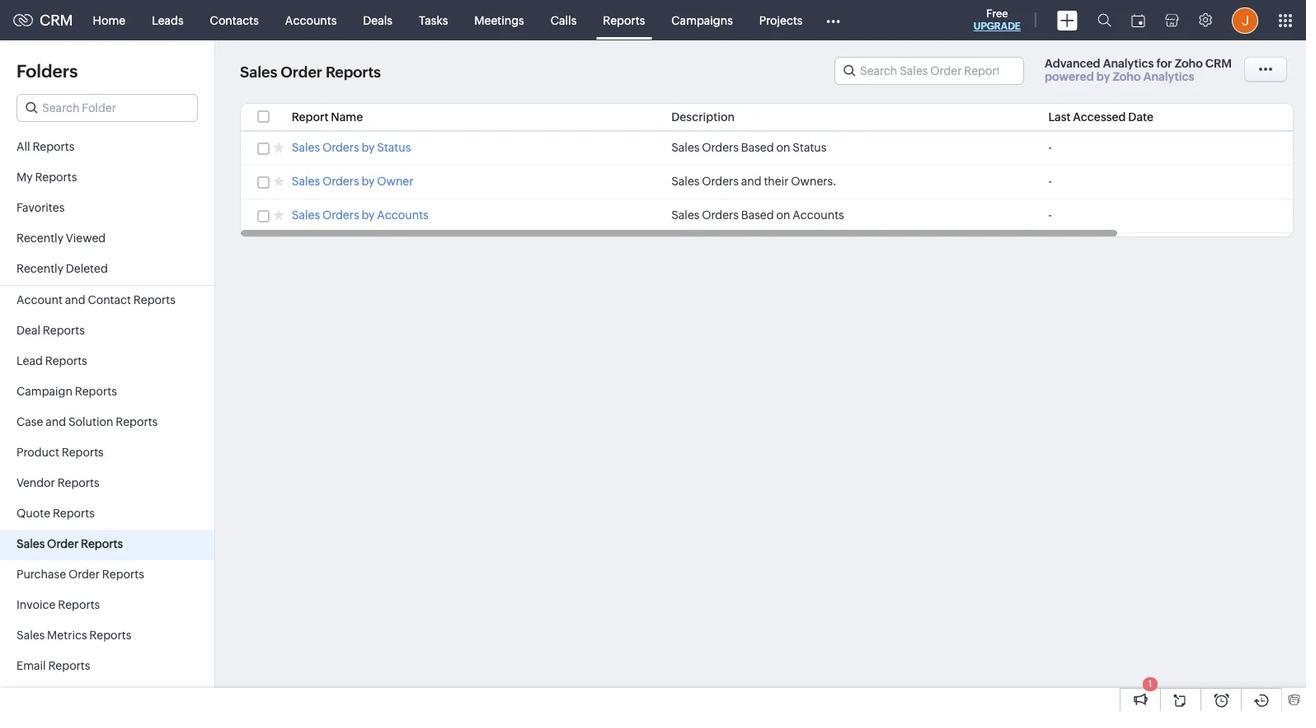 Task type: describe. For each thing, give the bounding box(es) containing it.
vendor reports
[[16, 477, 99, 490]]

sales orders by accounts
[[292, 209, 429, 222]]

reports right calls
[[603, 14, 645, 27]]

meetings link
[[461, 0, 537, 40]]

favorites
[[16, 201, 65, 214]]

and for case and solution reports
[[46, 416, 66, 429]]

report name
[[292, 110, 363, 124]]

campaigns link
[[658, 0, 746, 40]]

reports up lead reports at the left
[[43, 324, 85, 337]]

all
[[16, 140, 30, 153]]

reports down case and solution reports
[[62, 446, 104, 459]]

projects
[[759, 14, 803, 27]]

reports up solution
[[75, 385, 117, 398]]

email reports link
[[0, 652, 214, 683]]

by for sales orders based on status
[[361, 141, 375, 154]]

sales inside "sales orders by owner" link
[[292, 175, 320, 188]]

lead reports link
[[0, 347, 214, 378]]

vendor reports link
[[0, 469, 214, 500]]

order for purchase order reports link
[[68, 568, 100, 581]]

product reports link
[[0, 439, 214, 469]]

their
[[764, 175, 789, 188]]

0 vertical spatial and
[[741, 175, 762, 188]]

owners.
[[791, 175, 837, 188]]

name
[[331, 110, 363, 124]]

contacts
[[210, 14, 259, 27]]

case
[[16, 416, 43, 429]]

recently for recently viewed
[[16, 232, 63, 245]]

sales metrics reports link
[[0, 622, 214, 652]]

purchase order reports link
[[0, 561, 214, 591]]

recently viewed
[[16, 232, 106, 245]]

email reports
[[16, 660, 90, 673]]

leads link
[[139, 0, 197, 40]]

Search Folder text field
[[17, 95, 197, 121]]

product reports
[[16, 446, 104, 459]]

report
[[292, 110, 329, 124]]

1 status from the left
[[377, 141, 411, 154]]

accounts link
[[272, 0, 350, 40]]

account and contact reports
[[16, 294, 175, 307]]

create menu image
[[1057, 10, 1078, 30]]

meetings
[[474, 14, 524, 27]]

reports down sales order reports link
[[102, 568, 144, 581]]

analytics up date
[[1143, 70, 1194, 83]]

purchase
[[16, 568, 66, 581]]

on for status
[[776, 141, 790, 154]]

0 vertical spatial order
[[281, 64, 322, 81]]

sales metrics reports
[[16, 629, 131, 642]]

account
[[16, 294, 63, 307]]

calendar image
[[1131, 14, 1145, 27]]

accessed
[[1073, 110, 1126, 124]]

reports up the 'campaign reports'
[[45, 355, 87, 368]]

crm link
[[13, 12, 73, 29]]

0 horizontal spatial zoho
[[1113, 70, 1141, 83]]

viewed
[[66, 232, 106, 245]]

create menu element
[[1047, 0, 1088, 40]]

by for sales orders and their owners.
[[361, 175, 375, 188]]

invoice reports link
[[0, 591, 214, 622]]

lead
[[16, 355, 43, 368]]

Search Sales Order Reports text field
[[835, 58, 1023, 84]]

sales inside sales order reports link
[[16, 538, 45, 551]]

free
[[986, 7, 1008, 20]]

powered
[[1045, 70, 1094, 83]]

tasks
[[419, 14, 448, 27]]

my reports link
[[0, 163, 214, 194]]

advanced
[[1045, 57, 1101, 70]]

sales orders based on status
[[671, 141, 827, 154]]

contacts link
[[197, 0, 272, 40]]

last accessed date
[[1048, 110, 1154, 124]]

orders for sales orders based on status
[[702, 141, 739, 154]]

1 horizontal spatial zoho
[[1175, 57, 1203, 70]]

reports down campaign reports link
[[116, 416, 158, 429]]

reports down product reports
[[57, 477, 99, 490]]

home link
[[80, 0, 139, 40]]

recently viewed link
[[0, 224, 214, 255]]

last
[[1048, 110, 1071, 124]]

metrics
[[47, 629, 87, 642]]

orders for sales orders by owner
[[322, 175, 359, 188]]

2 horizontal spatial accounts
[[793, 209, 844, 222]]

by inside advanced analytics for zoho crm powered by zoho analytics
[[1096, 70, 1110, 83]]

sales inside "sales orders by status" link
[[292, 141, 320, 154]]

profile image
[[1232, 7, 1258, 33]]

all reports link
[[0, 133, 214, 163]]

owner
[[377, 175, 413, 188]]

reports down invoice reports link
[[89, 629, 131, 642]]

reports down purchase order reports
[[58, 599, 100, 612]]

tasks link
[[406, 0, 461, 40]]

free upgrade
[[974, 7, 1021, 32]]

case and solution reports
[[16, 416, 158, 429]]

for
[[1156, 57, 1172, 70]]

folders
[[16, 61, 78, 82]]

sales orders by owner
[[292, 175, 413, 188]]

deal reports
[[16, 324, 85, 337]]

orders for sales orders and their owners.
[[702, 175, 739, 188]]

my
[[16, 171, 33, 184]]

projects link
[[746, 0, 816, 40]]

campaign reports link
[[0, 378, 214, 408]]

date
[[1128, 110, 1154, 124]]

invoice reports
[[16, 599, 100, 612]]

home
[[93, 14, 125, 27]]

leads
[[152, 14, 184, 27]]

solution
[[68, 416, 113, 429]]

contact
[[88, 294, 131, 307]]

reports up name
[[326, 64, 381, 81]]

based for accounts
[[741, 209, 774, 222]]

deal reports link
[[0, 317, 214, 347]]



Task type: vqa. For each thing, say whether or not it's contained in the screenshot.


Task type: locate. For each thing, give the bounding box(es) containing it.
orders down 'description'
[[702, 141, 739, 154]]

order for sales order reports link
[[47, 538, 79, 551]]

by right powered
[[1096, 70, 1110, 83]]

accounts inside accounts link
[[285, 14, 337, 27]]

search element
[[1088, 0, 1121, 40]]

sales orders by status
[[292, 141, 411, 154]]

recently for recently deleted
[[16, 262, 63, 275]]

status up "owner"
[[377, 141, 411, 154]]

case and solution reports link
[[0, 408, 214, 439]]

recently down favorites at top
[[16, 232, 63, 245]]

orders down "sales orders by owner" link
[[322, 209, 359, 222]]

2 - from the top
[[1048, 175, 1052, 188]]

-
[[1048, 141, 1052, 154], [1048, 175, 1052, 188], [1048, 209, 1052, 222]]

0 vertical spatial based
[[741, 141, 774, 154]]

0 horizontal spatial crm
[[40, 12, 73, 29]]

orders for sales orders based on accounts
[[702, 209, 739, 222]]

2 based from the top
[[741, 209, 774, 222]]

and down the 'deleted'
[[65, 294, 85, 307]]

1 vertical spatial and
[[65, 294, 85, 307]]

email
[[16, 660, 46, 673]]

1 vertical spatial crm
[[1205, 57, 1232, 70]]

recently
[[16, 232, 63, 245], [16, 262, 63, 275]]

- for sales orders based on status
[[1048, 141, 1052, 154]]

1 based from the top
[[741, 141, 774, 154]]

based
[[741, 141, 774, 154], [741, 209, 774, 222]]

sales orders by owner link
[[292, 175, 413, 190]]

orders for sales orders by accounts
[[322, 209, 359, 222]]

description
[[671, 110, 735, 124]]

zoho
[[1175, 57, 1203, 70], [1113, 70, 1141, 83]]

status
[[377, 141, 411, 154], [793, 141, 827, 154]]

sales orders by status link
[[292, 141, 411, 157]]

profile element
[[1222, 0, 1268, 40]]

reports
[[603, 14, 645, 27], [326, 64, 381, 81], [32, 140, 75, 153], [35, 171, 77, 184], [133, 294, 175, 307], [43, 324, 85, 337], [45, 355, 87, 368], [75, 385, 117, 398], [116, 416, 158, 429], [62, 446, 104, 459], [57, 477, 99, 490], [53, 507, 95, 520], [81, 538, 123, 551], [102, 568, 144, 581], [58, 599, 100, 612], [89, 629, 131, 642], [48, 660, 90, 673]]

orders for sales orders by status
[[322, 141, 359, 154]]

sales inside sales orders by accounts link
[[292, 209, 320, 222]]

recently deleted
[[16, 262, 108, 275]]

1 vertical spatial on
[[776, 209, 790, 222]]

- for sales orders based on accounts
[[1048, 209, 1052, 222]]

quote reports
[[16, 507, 95, 520]]

reports down metrics
[[48, 660, 90, 673]]

based down sales orders and their owners.
[[741, 209, 774, 222]]

advanced analytics for zoho crm powered by zoho analytics
[[1045, 57, 1232, 83]]

by inside sales orders by accounts link
[[361, 209, 375, 222]]

and left the their
[[741, 175, 762, 188]]

orders down sales orders and their owners.
[[702, 209, 739, 222]]

crm inside advanced analytics for zoho crm powered by zoho analytics
[[1205, 57, 1232, 70]]

by left "owner"
[[361, 175, 375, 188]]

all reports
[[16, 140, 75, 153]]

1 recently from the top
[[16, 232, 63, 245]]

1 vertical spatial sales order reports
[[16, 538, 123, 551]]

recently inside recently viewed link
[[16, 232, 63, 245]]

based for status
[[741, 141, 774, 154]]

- for sales orders and their owners.
[[1048, 175, 1052, 188]]

orders down "sales orders by status" link
[[322, 175, 359, 188]]

reports inside 'link'
[[53, 507, 95, 520]]

0 horizontal spatial sales order reports
[[16, 538, 123, 551]]

campaign
[[16, 385, 72, 398]]

search image
[[1098, 13, 1112, 27]]

campaigns
[[671, 14, 733, 27]]

order down sales order reports link
[[68, 568, 100, 581]]

account and contact reports link
[[0, 286, 214, 317]]

crm down profile image
[[1205, 57, 1232, 70]]

deleted
[[66, 262, 108, 275]]

recently up account
[[16, 262, 63, 275]]

1 - from the top
[[1048, 141, 1052, 154]]

sales order reports up purchase order reports
[[16, 538, 123, 551]]

based up sales orders and their owners.
[[741, 141, 774, 154]]

0 vertical spatial sales order reports
[[240, 64, 381, 81]]

accounts inside sales orders by accounts link
[[377, 209, 429, 222]]

0 vertical spatial crm
[[40, 12, 73, 29]]

and for account and contact reports
[[65, 294, 85, 307]]

1 vertical spatial -
[[1048, 175, 1052, 188]]

2 on from the top
[[776, 209, 790, 222]]

accounts left the "deals"
[[285, 14, 337, 27]]

sales order reports link
[[0, 530, 214, 561]]

by for sales orders based on accounts
[[361, 209, 375, 222]]

sales orders and their owners.
[[671, 175, 837, 188]]

sales
[[240, 64, 277, 81], [292, 141, 320, 154], [671, 141, 700, 154], [292, 175, 320, 188], [671, 175, 700, 188], [292, 209, 320, 222], [671, 209, 700, 222], [16, 538, 45, 551], [16, 629, 45, 642]]

1 horizontal spatial accounts
[[377, 209, 429, 222]]

status up owners.
[[793, 141, 827, 154]]

calls link
[[537, 0, 590, 40]]

favorites link
[[0, 194, 214, 224]]

0 horizontal spatial status
[[377, 141, 411, 154]]

accounts down "owner"
[[377, 209, 429, 222]]

sales inside sales metrics reports link
[[16, 629, 45, 642]]

1 on from the top
[[776, 141, 790, 154]]

by inside "sales orders by status" link
[[361, 141, 375, 154]]

analytics left for
[[1103, 57, 1154, 70]]

invoice
[[16, 599, 56, 612]]

0 horizontal spatial accounts
[[285, 14, 337, 27]]

order down 'quote reports'
[[47, 538, 79, 551]]

0 vertical spatial -
[[1048, 141, 1052, 154]]

order up report
[[281, 64, 322, 81]]

orders down sales orders based on status
[[702, 175, 739, 188]]

on for accounts
[[776, 209, 790, 222]]

product
[[16, 446, 59, 459]]

1 horizontal spatial crm
[[1205, 57, 1232, 70]]

lead reports
[[16, 355, 87, 368]]

2 status from the left
[[793, 141, 827, 154]]

deals
[[363, 14, 392, 27]]

0 vertical spatial recently
[[16, 232, 63, 245]]

my reports
[[16, 171, 77, 184]]

zoho right for
[[1175, 57, 1203, 70]]

1 vertical spatial order
[[47, 538, 79, 551]]

analytics
[[1103, 57, 1154, 70], [1143, 70, 1194, 83]]

purchase order reports
[[16, 568, 144, 581]]

reports right contact
[[133, 294, 175, 307]]

on down the their
[[776, 209, 790, 222]]

by inside "sales orders by owner" link
[[361, 175, 375, 188]]

1 horizontal spatial sales order reports
[[240, 64, 381, 81]]

and
[[741, 175, 762, 188], [65, 294, 85, 307], [46, 416, 66, 429]]

1 horizontal spatial status
[[793, 141, 827, 154]]

zoho left for
[[1113, 70, 1141, 83]]

accounts
[[285, 14, 337, 27], [377, 209, 429, 222], [793, 209, 844, 222]]

deals link
[[350, 0, 406, 40]]

1 vertical spatial recently
[[16, 262, 63, 275]]

crm
[[40, 12, 73, 29], [1205, 57, 1232, 70]]

reports right all
[[32, 140, 75, 153]]

vendor
[[16, 477, 55, 490]]

quote
[[16, 507, 50, 520]]

0 vertical spatial on
[[776, 141, 790, 154]]

3 - from the top
[[1048, 209, 1052, 222]]

orders down name
[[322, 141, 359, 154]]

accounts down owners.
[[793, 209, 844, 222]]

by down "sales orders by owner" link
[[361, 209, 375, 222]]

2 recently from the top
[[16, 262, 63, 275]]

Other Modules field
[[816, 7, 851, 33]]

reports down vendor reports
[[53, 507, 95, 520]]

crm up 'folders'
[[40, 12, 73, 29]]

1
[[1148, 679, 1152, 689]]

on up the their
[[776, 141, 790, 154]]

calls
[[551, 14, 577, 27]]

sales order reports up report
[[240, 64, 381, 81]]

sales orders based on accounts
[[671, 209, 844, 222]]

2 vertical spatial order
[[68, 568, 100, 581]]

by
[[1096, 70, 1110, 83], [361, 141, 375, 154], [361, 175, 375, 188], [361, 209, 375, 222]]

deal
[[16, 324, 40, 337]]

quote reports link
[[0, 500, 214, 530]]

campaign reports
[[16, 385, 117, 398]]

2 vertical spatial -
[[1048, 209, 1052, 222]]

recently inside the recently deleted link
[[16, 262, 63, 275]]

and right case
[[46, 416, 66, 429]]

upgrade
[[974, 21, 1021, 32]]

reports right my
[[35, 171, 77, 184]]

orders
[[322, 141, 359, 154], [702, 141, 739, 154], [322, 175, 359, 188], [702, 175, 739, 188], [322, 209, 359, 222], [702, 209, 739, 222]]

reports link
[[590, 0, 658, 40]]

sales orders by accounts link
[[292, 209, 429, 224]]

recently deleted link
[[0, 255, 214, 285]]

reports down quote reports 'link'
[[81, 538, 123, 551]]

2 vertical spatial and
[[46, 416, 66, 429]]

1 vertical spatial based
[[741, 209, 774, 222]]

by down name
[[361, 141, 375, 154]]



